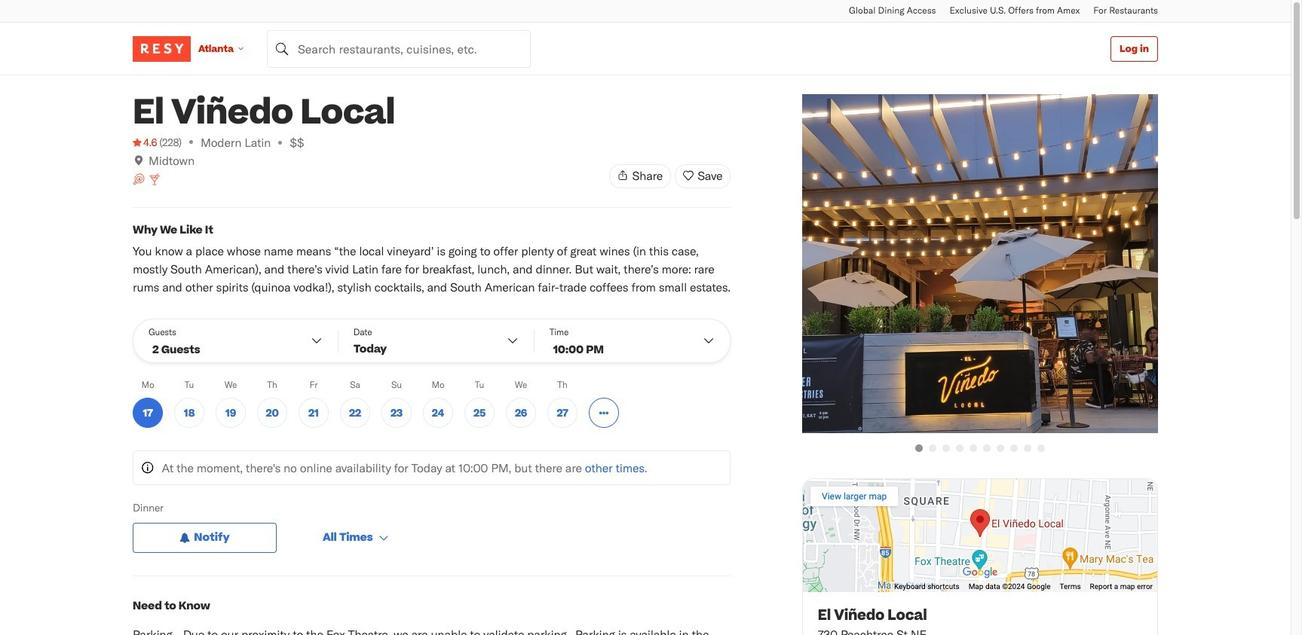 Task type: vqa. For each thing, say whether or not it's contained in the screenshot.
SEARCH RESTAURANTS, CUISINES, ETC. text field
yes



Task type: locate. For each thing, give the bounding box(es) containing it.
None field
[[267, 30, 531, 68]]

4.6 out of 5 stars image
[[133, 135, 157, 150]]

Search restaurants, cuisines, etc. text field
[[267, 30, 531, 68]]



